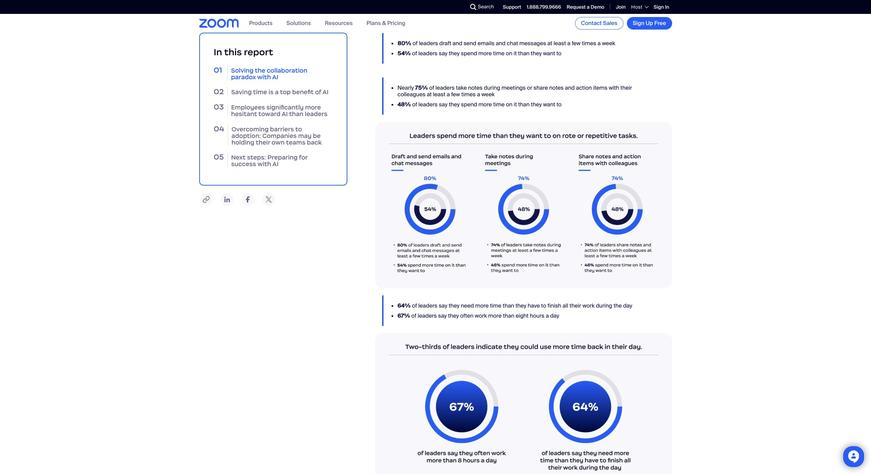 Task type: locate. For each thing, give the bounding box(es) containing it.
leaders right 64%
[[418, 302, 437, 310]]

0 vertical spatial week
[[602, 40, 615, 47]]

few inside 80% of leaders draft and send emails and chat messages at least a few times a week 54% of leaders say they spend more time on it than they want to
[[572, 40, 581, 47]]

than down messages
[[518, 50, 530, 57]]

work right the all at bottom
[[583, 302, 595, 310]]

a
[[446, 0, 450, 6], [587, 4, 590, 10], [547, 5, 550, 13], [567, 40, 570, 47], [598, 40, 601, 47], [275, 88, 279, 96], [447, 91, 450, 98], [477, 91, 480, 98], [546, 312, 549, 320]]

week down sales
[[602, 40, 615, 47]]

in left this
[[214, 47, 222, 58]]

1 horizontal spatial times
[[582, 40, 596, 47]]

75%
[[415, 84, 428, 92]]

request a demo
[[567, 4, 604, 10]]

0 horizontal spatial be
[[313, 132, 321, 140]]

1 horizontal spatial back
[[532, 12, 545, 19]]

plans & pricing link
[[367, 20, 405, 27]]

2 vertical spatial with
[[257, 160, 271, 168]]

1 vertical spatial few
[[451, 91, 460, 98]]

1 want from the top
[[543, 50, 555, 57]]

it inside 80% of leaders draft and send emails and chat messages at least a few times a week 54% of leaders say they spend more time on it than they want to
[[514, 50, 517, 57]]

spend
[[429, 0, 445, 6], [488, 5, 504, 13], [461, 50, 477, 57], [461, 101, 477, 108]]

significantly
[[266, 104, 304, 111]]

they inside the leaders in particular spend a significant amount of time on rote and repetitive tasks that can be completed or aided by ai. for instance, 80% of leaders spend an hour or more a day on messages, emails, and follow- ups. their responses indicated that they could use more time back in their day.
[[466, 12, 477, 19]]

eight
[[516, 312, 529, 320]]

2 it from the top
[[514, 101, 517, 108]]

80% up 54%
[[398, 40, 411, 47]]

overcoming
[[232, 125, 269, 133]]

0 vertical spatial it
[[514, 50, 517, 57]]

1 vertical spatial at
[[427, 91, 432, 98]]

1 vertical spatial times
[[461, 91, 476, 98]]

resources
[[325, 20, 353, 27]]

resources button
[[325, 20, 353, 27]]

during inside of leaders take notes during meetings or share notes and action items with their colleagues at least a few times a week
[[484, 84, 500, 92]]

copy link image
[[199, 193, 213, 207]]

they down messages
[[531, 50, 542, 57]]

emails,
[[599, 5, 617, 13]]

1 vertical spatial 80%
[[398, 40, 411, 47]]

0 vertical spatial in
[[398, 0, 402, 6]]

54%
[[398, 50, 411, 57]]

leaders in particular spend a significant amount of time on rote and repetitive tasks that can be completed or aided by ai. for instance, 80% of leaders spend an hour or more a day on messages, emails, and follow- ups. their responses indicated that they could use more time back in their day.
[[375, 0, 647, 19]]

0 horizontal spatial in
[[214, 47, 222, 58]]

0 horizontal spatial back
[[307, 139, 322, 146]]

1 vertical spatial sign
[[633, 19, 644, 27]]

few down the day.
[[572, 40, 581, 47]]

sign in link
[[654, 4, 669, 10]]

day inside the leaders in particular spend a significant amount of time on rote and repetitive tasks that can be completed or aided by ai. for instance, 80% of leaders spend an hour or more a day on messages, emails, and follow- ups. their responses indicated that they could use more time back in their day.
[[552, 5, 561, 13]]

sign left the 'up'
[[633, 19, 644, 27]]

0 vertical spatial day
[[552, 5, 561, 13]]

request
[[567, 4, 586, 10]]

of
[[499, 0, 504, 6], [461, 5, 466, 13], [413, 40, 418, 47], [412, 50, 417, 57], [429, 84, 434, 92], [315, 88, 321, 96], [412, 101, 417, 108], [412, 302, 417, 310], [411, 312, 416, 320]]

spend down send
[[461, 50, 477, 57]]

0 horizontal spatial least
[[433, 91, 445, 98]]

search
[[478, 3, 494, 10]]

leaders inside the leaders in particular spend a significant amount of time on rote and repetitive tasks that can be completed or aided by ai. for instance, 80% of leaders spend an hour or more a day on messages, emails, and follow- ups. their responses indicated that they could use more time back in their day.
[[467, 5, 486, 13]]

week inside of leaders take notes during meetings or share notes and action items with their colleagues at least a few times a week
[[481, 91, 495, 98]]

the
[[255, 67, 265, 74], [614, 302, 622, 310]]

linkedin image
[[220, 193, 234, 207]]

0 vertical spatial sign
[[654, 4, 664, 10]]

draft
[[439, 40, 451, 47]]

want down messages
[[543, 50, 555, 57]]

be
[[611, 0, 618, 6], [313, 132, 321, 140]]

a right "hours" in the right bottom of the page
[[546, 312, 549, 320]]

leaders right 67%
[[418, 312, 437, 320]]

1 horizontal spatial in
[[546, 12, 550, 19]]

0 vertical spatial times
[[582, 40, 596, 47]]

and
[[538, 0, 548, 6], [619, 5, 628, 13], [453, 40, 462, 47], [496, 40, 506, 47], [565, 84, 575, 92]]

more right hour
[[532, 5, 546, 13]]

time inside 64% of leaders say they need more time than they have to finish all their work during the day 67% of leaders say they often work more than eight hours a day
[[490, 302, 501, 310]]

04
[[214, 124, 224, 133]]

1 vertical spatial in
[[546, 12, 550, 19]]

have
[[528, 302, 540, 310]]

of right 67%
[[411, 312, 416, 320]]

0 vertical spatial in
[[665, 4, 669, 10]]

responses
[[401, 12, 429, 19]]

spend inside 80% of leaders draft and send emails and chat messages at least a few times a week 54% of leaders say they spend more time on it than they want to
[[461, 50, 477, 57]]

than inside employees significantly more hesitant toward ai than leaders
[[289, 110, 303, 118]]

on
[[519, 0, 525, 6], [562, 5, 568, 13], [506, 50, 512, 57], [506, 101, 512, 108]]

they left the need
[[449, 302, 460, 310]]

tasks
[[574, 0, 588, 6]]

1.888.799.9666 link
[[527, 4, 561, 10]]

1 vertical spatial with
[[609, 84, 619, 92]]

least inside of leaders take notes during meetings or share notes and action items with their colleagues at least a few times a week
[[433, 91, 445, 98]]

least right messages
[[554, 40, 566, 47]]

1 vertical spatial in
[[214, 47, 222, 58]]

0 horizontal spatial few
[[451, 91, 460, 98]]

0 vertical spatial least
[[554, 40, 566, 47]]

64%
[[398, 302, 411, 310]]

their right the all at bottom
[[570, 302, 581, 310]]

0 horizontal spatial the
[[255, 67, 265, 74]]

times inside 80% of leaders draft and send emails and chat messages at least a few times a week 54% of leaders say they spend more time on it than they want to
[[582, 40, 596, 47]]

work right often
[[475, 312, 487, 320]]

or left aided
[[375, 5, 381, 13]]

2 notes from the left
[[549, 84, 564, 92]]

1 horizontal spatial notes
[[549, 84, 564, 92]]

sign up free
[[654, 4, 664, 10]]

week up 48% of leaders say they spend more time on it than they want to
[[481, 91, 495, 98]]

with inside the next steps: preparing for success with ai
[[257, 160, 271, 168]]

in down 1.888.799.9666 link
[[546, 12, 550, 19]]

leaders spend more time than they want to on rote or repetitive tasks. image
[[375, 122, 672, 289]]

facebook image
[[241, 193, 255, 207]]

a up 48% of leaders say they spend more time on it than they want to
[[477, 91, 480, 98]]

of inside of leaders take notes during meetings or share notes and action items with their colleagues at least a few times a week
[[429, 84, 434, 92]]

in this report
[[214, 47, 273, 58]]

times down contact
[[582, 40, 596, 47]]

they left could
[[466, 12, 477, 19]]

than up barriers
[[289, 110, 303, 118]]

want
[[543, 50, 555, 57], [543, 101, 555, 108]]

1 vertical spatial that
[[455, 12, 465, 19]]

few inside of leaders take notes during meetings or share notes and action items with their colleagues at least a few times a week
[[451, 91, 460, 98]]

0 horizontal spatial during
[[484, 84, 500, 92]]

often
[[460, 312, 474, 320]]

1 horizontal spatial few
[[572, 40, 581, 47]]

at inside of leaders take notes during meetings or share notes and action items with their colleagues at least a few times a week
[[427, 91, 432, 98]]

a down the day.
[[567, 40, 570, 47]]

on left tasks
[[562, 5, 568, 13]]

be right can
[[611, 0, 618, 6]]

with right the success
[[257, 160, 271, 168]]

solutions button
[[286, 20, 311, 27]]

in left ai.
[[398, 0, 402, 6]]

their left own
[[256, 139, 270, 146]]

48% of leaders say they spend more time on it than they want to
[[398, 101, 562, 108]]

sign up free
[[633, 19, 666, 27]]

more down emails
[[478, 50, 492, 57]]

of leaders take notes during meetings or share notes and action items with their colleagues at least a few times a week
[[398, 84, 632, 98]]

notes right take
[[468, 84, 483, 92]]

1 vertical spatial day
[[623, 302, 632, 310]]

their left the day.
[[552, 12, 563, 19]]

leaders up 'may'
[[305, 110, 327, 118]]

their
[[552, 12, 563, 19], [621, 84, 632, 92], [256, 139, 270, 146], [570, 302, 581, 310]]

more down of leaders take notes during meetings or share notes and action items with their colleagues at least a few times a week
[[479, 101, 492, 108]]

contact
[[581, 19, 602, 27]]

0 vertical spatial back
[[532, 12, 545, 19]]

hours
[[530, 312, 544, 320]]

two-thirds of leaders indicate they could use more time back in their day. image
[[375, 333, 672, 474]]

1 horizontal spatial sign
[[654, 4, 664, 10]]

during
[[484, 84, 500, 92], [596, 302, 612, 310]]

that
[[589, 0, 599, 6], [455, 12, 465, 19]]

few up 48% of leaders say they spend more time on it than they want to
[[451, 91, 460, 98]]

0 horizontal spatial week
[[481, 91, 495, 98]]

employees significantly more hesitant toward ai than leaders
[[231, 104, 327, 118]]

they down take
[[449, 101, 460, 108]]

or
[[375, 5, 381, 13], [526, 5, 531, 13], [527, 84, 532, 92]]

that left can
[[589, 0, 599, 6]]

1 horizontal spatial be
[[611, 0, 618, 6]]

with right items
[[609, 84, 619, 92]]

of right 75%
[[429, 84, 434, 92]]

0 horizontal spatial times
[[461, 91, 476, 98]]

leaders
[[375, 0, 396, 6]]

0 horizontal spatial sign
[[633, 19, 644, 27]]

in up free
[[665, 4, 669, 10]]

leaders
[[467, 5, 486, 13], [419, 40, 438, 47], [418, 50, 438, 57], [436, 84, 455, 92], [419, 101, 438, 108], [305, 110, 327, 118], [418, 302, 437, 310], [418, 312, 437, 320]]

on down the chat
[[506, 50, 512, 57]]

search image
[[470, 4, 476, 10], [470, 4, 476, 10]]

1 it from the top
[[514, 50, 517, 57]]

work
[[583, 302, 595, 310], [475, 312, 487, 320]]

at right messages
[[547, 40, 552, 47]]

amount
[[479, 0, 498, 6]]

0 horizontal spatial 80%
[[398, 40, 411, 47]]

1 horizontal spatial during
[[596, 302, 612, 310]]

say
[[439, 50, 447, 57], [439, 101, 448, 108], [439, 302, 447, 310], [438, 312, 447, 320]]

it down of leaders take notes during meetings or share notes and action items with their colleagues at least a few times a week
[[514, 101, 517, 108]]

1 horizontal spatial least
[[554, 40, 566, 47]]

request a demo link
[[567, 4, 604, 10]]

time inside 80% of leaders draft and send emails and chat messages at least a few times a week 54% of leaders say they spend more time on it than they want to
[[493, 50, 505, 57]]

and left host
[[619, 5, 628, 13]]

significant
[[451, 0, 477, 6]]

a left take
[[447, 91, 450, 98]]

instance,
[[422, 5, 446, 13]]

for
[[413, 5, 421, 13]]

1 vertical spatial be
[[313, 132, 321, 140]]

leaders left take
[[436, 84, 455, 92]]

than inside 80% of leaders draft and send emails and chat messages at least a few times a week 54% of leaders say they spend more time on it than they want to
[[518, 50, 530, 57]]

0 vertical spatial be
[[611, 0, 618, 6]]

a inside 64% of leaders say they need more time than they have to finish all their work during the day 67% of leaders say they often work more than eight hours a day
[[546, 312, 549, 320]]

and left the action
[[565, 84, 575, 92]]

colleagues
[[398, 91, 426, 98]]

follow-
[[630, 5, 647, 13]]

least right 75%
[[433, 91, 445, 98]]

2 vertical spatial day
[[550, 312, 559, 320]]

action
[[576, 84, 592, 92]]

0 vertical spatial few
[[572, 40, 581, 47]]

finish
[[548, 302, 561, 310]]

1 vertical spatial back
[[307, 139, 322, 146]]

preparing
[[268, 154, 298, 161]]

want inside 80% of leaders draft and send emails and chat messages at least a few times a week 54% of leaders say they spend more time on it than they want to
[[543, 50, 555, 57]]

1 horizontal spatial the
[[614, 302, 622, 310]]

sign inside sign up free link
[[633, 19, 644, 27]]

1 vertical spatial the
[[614, 302, 622, 310]]

0 vertical spatial work
[[583, 302, 595, 310]]

1 horizontal spatial in
[[665, 4, 669, 10]]

1 vertical spatial work
[[475, 312, 487, 320]]

1 horizontal spatial week
[[602, 40, 615, 47]]

0 horizontal spatial notes
[[468, 84, 483, 92]]

their right items
[[621, 84, 632, 92]]

back inside the leaders in particular spend a significant amount of time on rote and repetitive tasks that can be completed or aided by ai. for instance, 80% of leaders spend an hour or more a day on messages, emails, and follow- ups. their responses indicated that they could use more time back in their day.
[[532, 12, 545, 19]]

barriers
[[270, 125, 294, 133]]

80% right the instance, at the top
[[447, 5, 460, 13]]

collaboration
[[267, 67, 307, 74]]

notes
[[468, 84, 483, 92], [549, 84, 564, 92]]

1 vertical spatial it
[[514, 101, 517, 108]]

0 vertical spatial with
[[257, 73, 271, 81]]

few
[[572, 40, 581, 47], [451, 91, 460, 98]]

own
[[272, 139, 285, 146]]

0 vertical spatial during
[[484, 84, 500, 92]]

their inside the leaders in particular spend a significant amount of time on rote and repetitive tasks that can be completed or aided by ai. for instance, 80% of leaders spend an hour or more a day on messages, emails, and follow- ups. their responses indicated that they could use more time back in their day.
[[552, 12, 563, 19]]

least
[[554, 40, 566, 47], [433, 91, 445, 98]]

notes right share
[[549, 84, 564, 92]]

sign for sign in
[[654, 4, 664, 10]]

or left share
[[527, 84, 532, 92]]

join link
[[616, 4, 626, 10]]

hour
[[513, 5, 524, 13]]

that down significant at right
[[455, 12, 465, 19]]

1 vertical spatial week
[[481, 91, 495, 98]]

1 horizontal spatial work
[[583, 302, 595, 310]]

they down share
[[531, 101, 542, 108]]

leaders left use
[[467, 5, 486, 13]]

1 vertical spatial want
[[543, 101, 555, 108]]

80% of leaders draft and send emails and chat messages at least a few times a week 54% of leaders say they spend more time on it than they want to
[[398, 40, 617, 57]]

be right 'may'
[[313, 132, 321, 140]]

it down the chat
[[514, 50, 517, 57]]

times up 48% of leaders say they spend more time on it than they want to
[[461, 91, 476, 98]]

plans & pricing
[[367, 20, 405, 27]]

at right colleagues
[[427, 91, 432, 98]]

than
[[518, 50, 530, 57], [518, 101, 530, 108], [289, 110, 303, 118], [503, 302, 514, 310], [503, 312, 514, 320]]

companies
[[262, 132, 297, 140]]

1 horizontal spatial at
[[547, 40, 552, 47]]

host
[[631, 4, 643, 10]]

of left search
[[461, 5, 466, 13]]

aided
[[382, 5, 396, 13]]

to inside overcoming barriers to adoption: companies may be holding their own teams back
[[295, 125, 302, 133]]

more down benefit
[[305, 104, 321, 111]]

with up is
[[257, 73, 271, 81]]

1 horizontal spatial that
[[589, 0, 599, 6]]

None search field
[[445, 1, 472, 13]]

back down 1.888.799.9666
[[532, 12, 545, 19]]

products button
[[249, 20, 273, 27]]

sign up free link
[[627, 17, 672, 30]]

more right the need
[[475, 302, 489, 310]]

be inside the leaders in particular spend a significant amount of time on rote and repetitive tasks that can be completed or aided by ai. for instance, 80% of leaders spend an hour or more a day on messages, emails, and follow- ups. their responses indicated that they could use more time back in their day.
[[611, 0, 618, 6]]

saving time is a top benefit of ai
[[231, 88, 329, 96]]

week
[[602, 40, 615, 47], [481, 91, 495, 98]]

1 horizontal spatial 80%
[[447, 5, 460, 13]]

1 vertical spatial during
[[596, 302, 612, 310]]

back right the teams on the top left of the page
[[307, 139, 322, 146]]

ai right steps:
[[272, 160, 279, 168]]

products
[[249, 20, 273, 27]]

0 horizontal spatial at
[[427, 91, 432, 98]]

0 vertical spatial at
[[547, 40, 552, 47]]

0 vertical spatial 80%
[[447, 5, 460, 13]]

0 vertical spatial want
[[543, 50, 555, 57]]

0 vertical spatial the
[[255, 67, 265, 74]]

67%
[[398, 312, 410, 320]]

they down draft
[[449, 50, 460, 57]]

1 vertical spatial least
[[433, 91, 445, 98]]



Task type: describe. For each thing, give the bounding box(es) containing it.
send
[[464, 40, 476, 47]]

top
[[280, 88, 291, 96]]

03
[[214, 102, 224, 112]]

0 horizontal spatial work
[[475, 312, 487, 320]]

or right hour
[[526, 5, 531, 13]]

to inside 64% of leaders say they need more time than they have to finish all their work during the day 67% of leaders say they often work more than eight hours a day
[[541, 302, 546, 310]]

twitter image
[[262, 193, 276, 207]]

rote
[[526, 0, 537, 6]]

more inside 80% of leaders draft and send emails and chat messages at least a few times a week 54% of leaders say they spend more time on it than they want to
[[478, 50, 492, 57]]

host button
[[631, 4, 648, 10]]

0 horizontal spatial in
[[398, 0, 402, 6]]

chat
[[507, 40, 518, 47]]

particular
[[403, 0, 428, 6]]

say inside 80% of leaders draft and send emails and chat messages at least a few times a week 54% of leaders say they spend more time on it than they want to
[[439, 50, 447, 57]]

they left often
[[448, 312, 459, 320]]

for
[[299, 154, 308, 161]]

items
[[593, 84, 607, 92]]

of right 64%
[[412, 302, 417, 310]]

ai right benefit
[[322, 88, 329, 96]]

week inside 80% of leaders draft and send emails and chat messages at least a few times a week 54% of leaders say they spend more time on it than they want to
[[602, 40, 615, 47]]

free
[[654, 19, 666, 27]]

than left have
[[503, 302, 514, 310]]

leaders inside employees significantly more hesitant toward ai than leaders
[[305, 110, 327, 118]]

than left eight
[[503, 312, 514, 320]]

steps:
[[247, 154, 266, 161]]

during inside 64% of leaders say they need more time than they have to finish all their work during the day 67% of leaders say they often work more than eight hours a day
[[596, 302, 612, 310]]

&
[[382, 20, 386, 27]]

ai.
[[405, 5, 411, 13]]

and right rote
[[538, 0, 548, 6]]

solving the collaboration paradox with ai
[[231, 67, 307, 81]]

repetitive
[[549, 0, 573, 6]]

contact sales link
[[575, 17, 623, 30]]

their inside 64% of leaders say they need more time than they have to finish all their work during the day 67% of leaders say they often work more than eight hours a day
[[570, 302, 581, 310]]

emails
[[478, 40, 495, 47]]

of right benefit
[[315, 88, 321, 96]]

next
[[231, 154, 246, 161]]

or inside of leaders take notes during meetings or share notes and action items with their colleagues at least a few times a week
[[527, 84, 532, 92]]

ai inside employees significantly more hesitant toward ai than leaders
[[282, 110, 288, 118]]

nearly
[[398, 84, 414, 92]]

on inside 80% of leaders draft and send emails and chat messages at least a few times a week 54% of leaders say they spend more time on it than they want to
[[506, 50, 512, 57]]

nearly 75%
[[398, 84, 428, 92]]

join
[[616, 4, 626, 10]]

of right 54%
[[412, 50, 417, 57]]

messages,
[[570, 5, 598, 13]]

zoom logo image
[[199, 19, 239, 28]]

ai inside the next steps: preparing for success with ai
[[272, 160, 279, 168]]

to inside 80% of leaders draft and send emails and chat messages at least a few times a week 54% of leaders say they spend more time on it than they want to
[[556, 50, 562, 57]]

indicated
[[430, 12, 454, 19]]

the inside solving the collaboration paradox with ai
[[255, 67, 265, 74]]

80% inside the leaders in particular spend a significant amount of time on rote and repetitive tasks that can be completed or aided by ai. for instance, 80% of leaders spend an hour or more a day on messages, emails, and follow- ups. their responses indicated that they could use more time back in their day.
[[447, 5, 460, 13]]

of right 48%
[[412, 101, 417, 108]]

take
[[456, 84, 467, 92]]

0 vertical spatial that
[[589, 0, 599, 6]]

their inside of leaders take notes during meetings or share notes and action items with their colleagues at least a few times a week
[[621, 84, 632, 92]]

leaders inside of leaders take notes during meetings or share notes and action items with their colleagues at least a few times a week
[[436, 84, 455, 92]]

01
[[214, 65, 222, 75]]

need
[[461, 302, 474, 310]]

saving
[[231, 88, 252, 96]]

with inside solving the collaboration paradox with ai
[[257, 73, 271, 81]]

share
[[534, 84, 548, 92]]

toward
[[258, 110, 280, 118]]

1.888.799.9666
[[527, 4, 561, 10]]

ai inside solving the collaboration paradox with ai
[[272, 73, 278, 81]]

use
[[494, 12, 503, 19]]

least inside 80% of leaders draft and send emails and chat messages at least a few times a week 54% of leaders say they spend more time on it than they want to
[[554, 40, 566, 47]]

could
[[479, 12, 493, 19]]

solving
[[231, 67, 254, 74]]

spend up indicated
[[429, 0, 445, 6]]

than down of leaders take notes during meetings or share notes and action items with their colleagues at least a few times a week
[[518, 101, 530, 108]]

employees
[[231, 104, 265, 111]]

0 horizontal spatial that
[[455, 12, 465, 19]]

paradox
[[231, 73, 256, 81]]

at inside 80% of leaders draft and send emails and chat messages at least a few times a week 54% of leaders say they spend more time on it than they want to
[[547, 40, 552, 47]]

solutions
[[286, 20, 311, 27]]

1 notes from the left
[[468, 84, 483, 92]]

sign in
[[654, 4, 669, 10]]

be inside overcoming barriers to adoption: companies may be holding their own teams back
[[313, 132, 321, 140]]

benefit
[[292, 88, 314, 96]]

on left rote
[[519, 0, 525, 6]]

plans
[[367, 20, 381, 27]]

their inside overcoming barriers to adoption: companies may be holding their own teams back
[[256, 139, 270, 146]]

demo
[[591, 4, 604, 10]]

next steps: preparing for success with ai
[[231, 154, 308, 168]]

messages
[[519, 40, 546, 47]]

02
[[214, 87, 224, 96]]

64% of leaders say they need more time than they have to finish all their work during the day 67% of leaders say they often work more than eight hours a day
[[398, 302, 634, 320]]

a left demo
[[587, 4, 590, 10]]

leaders right 54%
[[418, 50, 438, 57]]

all
[[563, 302, 568, 310]]

completed
[[619, 0, 647, 6]]

more inside employees significantly more hesitant toward ai than leaders
[[305, 104, 321, 111]]

may
[[298, 132, 312, 140]]

and left the chat
[[496, 40, 506, 47]]

holding
[[232, 139, 254, 146]]

05
[[214, 152, 224, 162]]

day.
[[565, 12, 574, 19]]

back inside overcoming barriers to adoption: companies may be holding their own teams back
[[307, 139, 322, 146]]

a right rote
[[547, 5, 550, 13]]

48%
[[398, 101, 411, 108]]

meetings
[[502, 84, 526, 92]]

spend left an
[[488, 5, 504, 13]]

with inside of leaders take notes during meetings or share notes and action items with their colleagues at least a few times a week
[[609, 84, 619, 92]]

of down responses in the top left of the page
[[413, 40, 418, 47]]

and right draft
[[453, 40, 462, 47]]

support
[[503, 4, 521, 10]]

success
[[231, 160, 256, 168]]

report
[[244, 47, 273, 58]]

a down contact sales 'link'
[[598, 40, 601, 47]]

80% inside 80% of leaders draft and send emails and chat messages at least a few times a week 54% of leaders say they spend more time on it than they want to
[[398, 40, 411, 47]]

social sharing element
[[199, 193, 347, 207]]

sales
[[603, 19, 618, 27]]

ups.
[[375, 12, 386, 19]]

leaders left draft
[[419, 40, 438, 47]]

can
[[600, 0, 610, 6]]

by
[[398, 5, 403, 13]]

is
[[269, 88, 274, 96]]

leaders down 75%
[[419, 101, 438, 108]]

they up eight
[[516, 302, 526, 310]]

2 want from the top
[[543, 101, 555, 108]]

of left an
[[499, 0, 504, 6]]

a up indicated
[[446, 0, 450, 6]]

on down of leaders take notes during meetings or share notes and action items with their colleagues at least a few times a week
[[506, 101, 512, 108]]

overcoming barriers to adoption: companies may be holding their own teams back
[[232, 125, 322, 146]]

adoption:
[[232, 132, 261, 140]]

more down support
[[505, 12, 518, 19]]

support link
[[503, 4, 521, 10]]

sign for sign up free
[[633, 19, 644, 27]]

and inside of leaders take notes during meetings or share notes and action items with their colleagues at least a few times a week
[[565, 84, 575, 92]]

spend down take
[[461, 101, 477, 108]]

times inside of leaders take notes during meetings or share notes and action items with their colleagues at least a few times a week
[[461, 91, 476, 98]]

this
[[224, 47, 242, 58]]

the inside 64% of leaders say they need more time than they have to finish all their work during the day 67% of leaders say they often work more than eight hours a day
[[614, 302, 622, 310]]

teams
[[286, 139, 305, 146]]

a right is
[[275, 88, 279, 96]]

more left eight
[[488, 312, 502, 320]]



Task type: vqa. For each thing, say whether or not it's contained in the screenshot.
could
yes



